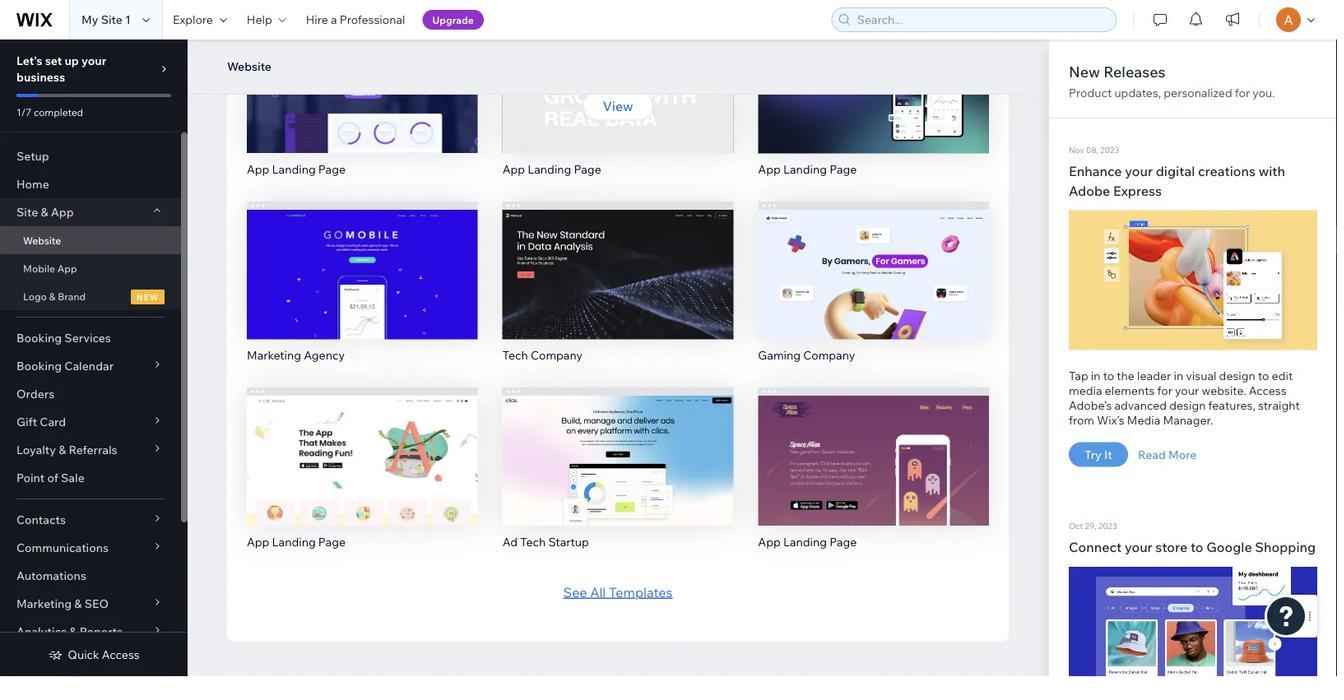 Task type: locate. For each thing, give the bounding box(es) containing it.
2 in from the left
[[1174, 368, 1183, 383]]

to inside oct 29, 2023 connect your store to google shopping
[[1190, 539, 1203, 555]]

2023 right 08,
[[1100, 144, 1119, 155]]

access down reports
[[102, 648, 140, 662]]

card
[[40, 415, 66, 429]]

to left the
[[1103, 368, 1114, 383]]

1 vertical spatial 2023
[[1098, 521, 1117, 531]]

mobile app
[[23, 262, 77, 274]]

view
[[347, 97, 378, 114], [603, 97, 633, 114], [858, 97, 889, 114], [347, 284, 378, 300], [603, 284, 633, 300], [858, 284, 889, 300], [603, 470, 633, 486], [858, 470, 889, 486]]

booking up orders
[[16, 359, 62, 373]]

website inside button
[[227, 59, 271, 74]]

1 horizontal spatial access
[[1249, 383, 1286, 397]]

design
[[1219, 368, 1255, 383], [1169, 398, 1206, 412]]

to left edit
[[1258, 368, 1269, 383]]

0 vertical spatial access
[[1249, 383, 1286, 397]]

your left store
[[1125, 539, 1153, 555]]

& for logo
[[49, 290, 55, 302]]

edit button
[[328, 242, 397, 272], [583, 242, 652, 272], [839, 242, 908, 272], [328, 429, 397, 458], [583, 429, 652, 458], [839, 429, 908, 458]]

communications
[[16, 541, 109, 555]]

set
[[45, 53, 62, 68]]

marketing for marketing agency
[[247, 348, 301, 363]]

&
[[41, 205, 48, 219], [49, 290, 55, 302], [59, 443, 66, 457], [74, 597, 82, 611], [69, 624, 77, 639]]

& left seo
[[74, 597, 82, 611]]

1 vertical spatial site
[[16, 205, 38, 219]]

orders
[[16, 387, 54, 401]]

visual
[[1186, 368, 1216, 383]]

google
[[1206, 539, 1252, 555]]

2 horizontal spatial to
[[1258, 368, 1269, 383]]

0 horizontal spatial marketing
[[16, 597, 72, 611]]

1 horizontal spatial for
[[1235, 86, 1250, 100]]

site left 1
[[101, 12, 123, 27]]

& right loyalty
[[59, 443, 66, 457]]

2023 for enhance
[[1100, 144, 1119, 155]]

2 company from the left
[[803, 348, 855, 363]]

site down home
[[16, 205, 38, 219]]

marketing left agency at the left of the page
[[247, 348, 301, 363]]

Search... field
[[852, 8, 1111, 31]]

new
[[137, 291, 159, 302]]

setup link
[[0, 142, 181, 170]]

marketing & seo
[[16, 597, 109, 611]]

your inside let's set up your business
[[81, 53, 106, 68]]

in right tap
[[1091, 368, 1101, 383]]

0 horizontal spatial access
[[102, 648, 140, 662]]

0 horizontal spatial company
[[531, 348, 582, 363]]

loyalty
[[16, 443, 56, 457]]

design up "website."
[[1219, 368, 1255, 383]]

your right the up at the left top
[[81, 53, 106, 68]]

contacts button
[[0, 506, 181, 534]]

ad
[[502, 534, 518, 549]]

1 company from the left
[[531, 348, 582, 363]]

1 horizontal spatial marketing
[[247, 348, 301, 363]]

let's
[[16, 53, 42, 68]]

to
[[1103, 368, 1114, 383], [1258, 368, 1269, 383], [1190, 539, 1203, 555]]

1 horizontal spatial design
[[1219, 368, 1255, 383]]

with
[[1259, 163, 1285, 179]]

features,
[[1208, 398, 1255, 412]]

2023 inside oct 29, 2023 connect your store to google shopping
[[1098, 521, 1117, 531]]

releases
[[1104, 62, 1166, 81]]

quick
[[68, 648, 99, 662]]

0 vertical spatial for
[[1235, 86, 1250, 100]]

sidebar element
[[0, 39, 188, 677]]

view button
[[327, 91, 397, 120], [583, 91, 653, 120], [838, 91, 909, 120], [327, 277, 397, 307], [583, 277, 653, 307], [838, 277, 909, 307], [583, 463, 653, 493], [838, 463, 909, 493]]

contacts
[[16, 513, 66, 527]]

in left visual on the right bottom of the page
[[1174, 368, 1183, 383]]

mobile app link
[[0, 254, 181, 282]]

2023 right 29, on the right
[[1098, 521, 1117, 531]]

media
[[1127, 413, 1160, 427]]

design up 'manager.'
[[1169, 398, 1206, 412]]

2023 for connect
[[1098, 521, 1117, 531]]

company for gaming company
[[803, 348, 855, 363]]

marketing agency
[[247, 348, 345, 363]]

point
[[16, 471, 45, 485]]

1 horizontal spatial in
[[1174, 368, 1183, 383]]

help button
[[237, 0, 296, 39]]

2 booking from the top
[[16, 359, 62, 373]]

0 vertical spatial booking
[[16, 331, 62, 345]]

analytics & reports
[[16, 624, 123, 639]]

0 horizontal spatial website
[[23, 234, 61, 246]]

1 vertical spatial marketing
[[16, 597, 72, 611]]

my
[[81, 12, 98, 27]]

tap in to the leader in visual design to edit media elements for your website. access adobe's advanced design features, straight from wix's media manager.
[[1069, 368, 1300, 427]]

& inside popup button
[[74, 597, 82, 611]]

0 horizontal spatial site
[[16, 205, 38, 219]]

product
[[1069, 86, 1112, 100]]

for down 'leader'
[[1157, 383, 1172, 397]]

adobe
[[1069, 182, 1110, 199]]

0 horizontal spatial in
[[1091, 368, 1101, 383]]

& down home
[[41, 205, 48, 219]]

your down visual on the right bottom of the page
[[1175, 383, 1199, 397]]

home link
[[0, 170, 181, 198]]

templates
[[609, 584, 673, 600]]

automations
[[16, 569, 86, 583]]

marketing
[[247, 348, 301, 363], [16, 597, 72, 611]]

see all templates
[[563, 584, 673, 600]]

hire a professional link
[[296, 0, 415, 39]]

loyalty & referrals button
[[0, 436, 181, 464]]

1 booking from the top
[[16, 331, 62, 345]]

0 horizontal spatial for
[[1157, 383, 1172, 397]]

to right store
[[1190, 539, 1203, 555]]

1 horizontal spatial website
[[227, 59, 271, 74]]

see all templates button
[[563, 582, 673, 602]]

explore
[[173, 12, 213, 27]]

1/7
[[16, 106, 31, 118]]

1 horizontal spatial site
[[101, 12, 123, 27]]

1 vertical spatial booking
[[16, 359, 62, 373]]

booking services link
[[0, 324, 181, 352]]

setup
[[16, 149, 49, 163]]

booking for booking services
[[16, 331, 62, 345]]

1 vertical spatial design
[[1169, 398, 1206, 412]]

digital
[[1156, 163, 1195, 179]]

2023 inside nov 08, 2023 enhance your digital creations with adobe express
[[1100, 144, 1119, 155]]

1 vertical spatial access
[[102, 648, 140, 662]]

company
[[531, 348, 582, 363], [803, 348, 855, 363]]

& up quick
[[69, 624, 77, 639]]

booking for booking calendar
[[16, 359, 62, 373]]

website down help
[[227, 59, 271, 74]]

website button
[[219, 54, 280, 79]]

website for website link
[[23, 234, 61, 246]]

tech
[[502, 348, 528, 363], [520, 534, 546, 549]]

my site 1
[[81, 12, 131, 27]]

orders link
[[0, 380, 181, 408]]

for left you.
[[1235, 86, 1250, 100]]

& right logo
[[49, 290, 55, 302]]

oct 29, 2023 connect your store to google shopping
[[1069, 521, 1316, 555]]

agency
[[304, 348, 345, 363]]

your up express
[[1125, 163, 1153, 179]]

your
[[81, 53, 106, 68], [1125, 163, 1153, 179], [1175, 383, 1199, 397], [1125, 539, 1153, 555]]

page
[[318, 162, 346, 176], [574, 162, 601, 176], [830, 162, 857, 176], [318, 534, 346, 549], [830, 534, 857, 549]]

booking up booking calendar
[[16, 331, 62, 345]]

marketing inside popup button
[[16, 597, 72, 611]]

site inside popup button
[[16, 205, 38, 219]]

website inside sidebar element
[[23, 234, 61, 246]]

analytics & reports button
[[0, 618, 181, 646]]

automations link
[[0, 562, 181, 590]]

website up mobile
[[23, 234, 61, 246]]

access
[[1249, 383, 1286, 397], [102, 648, 140, 662]]

0 vertical spatial 2023
[[1100, 144, 1119, 155]]

app
[[247, 162, 269, 176], [502, 162, 525, 176], [758, 162, 781, 176], [51, 205, 74, 219], [57, 262, 77, 274], [247, 534, 269, 549], [758, 534, 781, 549]]

home
[[16, 177, 49, 191]]

up
[[65, 53, 79, 68]]

in
[[1091, 368, 1101, 383], [1174, 368, 1183, 383]]

0 vertical spatial marketing
[[247, 348, 301, 363]]

edit
[[350, 249, 375, 265], [605, 249, 630, 265], [861, 249, 886, 266], [350, 435, 375, 452], [605, 435, 630, 452], [861, 435, 886, 452]]

1 horizontal spatial to
[[1190, 539, 1203, 555]]

0 vertical spatial design
[[1219, 368, 1255, 383]]

booking inside popup button
[[16, 359, 62, 373]]

marketing up analytics
[[16, 597, 72, 611]]

& for site
[[41, 205, 48, 219]]

let's set up your business
[[16, 53, 106, 84]]

your inside nov 08, 2023 enhance your digital creations with adobe express
[[1125, 163, 1153, 179]]

website
[[227, 59, 271, 74], [23, 234, 61, 246]]

access up straight
[[1249, 383, 1286, 397]]

professional
[[340, 12, 405, 27]]

booking
[[16, 331, 62, 345], [16, 359, 62, 373]]

access inside tap in to the leader in visual design to edit media elements for your website. access adobe's advanced design features, straight from wix's media manager.
[[1249, 383, 1286, 397]]

quick access button
[[48, 648, 140, 662]]

1 vertical spatial for
[[1157, 383, 1172, 397]]

1 horizontal spatial company
[[803, 348, 855, 363]]

0 vertical spatial website
[[227, 59, 271, 74]]

1 vertical spatial website
[[23, 234, 61, 246]]

store
[[1155, 539, 1188, 555]]

1 in from the left
[[1091, 368, 1101, 383]]



Task type: describe. For each thing, give the bounding box(es) containing it.
0 horizontal spatial design
[[1169, 398, 1206, 412]]

edit
[[1272, 368, 1293, 383]]

app inside site & app popup button
[[51, 205, 74, 219]]

gift card button
[[0, 408, 181, 436]]

seo
[[84, 597, 109, 611]]

& for analytics
[[69, 624, 77, 639]]

for inside tap in to the leader in visual design to edit media elements for your website. access adobe's advanced design features, straight from wix's media manager.
[[1157, 383, 1172, 397]]

gaming
[[758, 348, 801, 363]]

express
[[1113, 182, 1162, 199]]

& for marketing
[[74, 597, 82, 611]]

advanced
[[1114, 398, 1167, 412]]

hire
[[306, 12, 328, 27]]

website for website button
[[227, 59, 271, 74]]

& for loyalty
[[59, 443, 66, 457]]

try it link
[[1069, 442, 1128, 467]]

the
[[1117, 368, 1135, 383]]

shopping
[[1255, 539, 1316, 555]]

read more link
[[1138, 447, 1197, 462]]

gift card
[[16, 415, 66, 429]]

analytics
[[16, 624, 67, 639]]

read
[[1138, 447, 1166, 462]]

more
[[1168, 447, 1197, 462]]

you.
[[1253, 86, 1275, 100]]

services
[[64, 331, 111, 345]]

08,
[[1086, 144, 1098, 155]]

booking services
[[16, 331, 111, 345]]

leader
[[1137, 368, 1171, 383]]

gift
[[16, 415, 37, 429]]

tap
[[1069, 368, 1088, 383]]

oct
[[1069, 521, 1083, 531]]

manager.
[[1163, 413, 1213, 427]]

point of sale
[[16, 471, 85, 485]]

ad tech startup
[[502, 534, 589, 549]]

nov
[[1069, 144, 1084, 155]]

completed
[[34, 106, 83, 118]]

1/7 completed
[[16, 106, 83, 118]]

1
[[125, 12, 131, 27]]

new releases product updates, personalized for you.
[[1069, 62, 1275, 100]]

website link
[[0, 226, 181, 254]]

tech company
[[502, 348, 582, 363]]

business
[[16, 70, 65, 84]]

enhance
[[1069, 163, 1122, 179]]

new
[[1069, 62, 1100, 81]]

it
[[1104, 447, 1112, 462]]

try it
[[1085, 447, 1112, 462]]

adobe's
[[1069, 398, 1112, 412]]

site & app
[[16, 205, 74, 219]]

0 vertical spatial tech
[[502, 348, 528, 363]]

connect
[[1069, 539, 1122, 555]]

marketing for marketing & seo
[[16, 597, 72, 611]]

upgrade button
[[423, 10, 484, 30]]

logo & brand
[[23, 290, 86, 302]]

0 vertical spatial site
[[101, 12, 123, 27]]

elements
[[1105, 383, 1155, 397]]

of
[[47, 471, 58, 485]]

mobile
[[23, 262, 55, 274]]

your inside oct 29, 2023 connect your store to google shopping
[[1125, 539, 1153, 555]]

app inside mobile app link
[[57, 262, 77, 274]]

booking calendar button
[[0, 352, 181, 380]]

gaming company
[[758, 348, 855, 363]]

29,
[[1085, 521, 1096, 531]]

point of sale link
[[0, 464, 181, 492]]

company for tech company
[[531, 348, 582, 363]]

try
[[1085, 447, 1102, 462]]

see
[[563, 584, 587, 600]]

personalized
[[1164, 86, 1232, 100]]

booking calendar
[[16, 359, 114, 373]]

upgrade
[[432, 14, 474, 26]]

0 horizontal spatial to
[[1103, 368, 1114, 383]]

media
[[1069, 383, 1102, 397]]

a
[[331, 12, 337, 27]]

from
[[1069, 413, 1094, 427]]

communications button
[[0, 534, 181, 562]]

sale
[[61, 471, 85, 485]]

reports
[[80, 624, 123, 639]]

updates,
[[1114, 86, 1161, 100]]

brand
[[58, 290, 86, 302]]

1 vertical spatial tech
[[520, 534, 546, 549]]

access inside button
[[102, 648, 140, 662]]

quick access
[[68, 648, 140, 662]]

straight
[[1258, 398, 1300, 412]]

read more
[[1138, 447, 1197, 462]]

marketing & seo button
[[0, 590, 181, 618]]

creations
[[1198, 163, 1256, 179]]

for inside the new releases product updates, personalized for you.
[[1235, 86, 1250, 100]]

calendar
[[64, 359, 114, 373]]

your inside tap in to the leader in visual design to edit media elements for your website. access adobe's advanced design features, straight from wix's media manager.
[[1175, 383, 1199, 397]]



Task type: vqa. For each thing, say whether or not it's contained in the screenshot.
the 'page.' to the top
no



